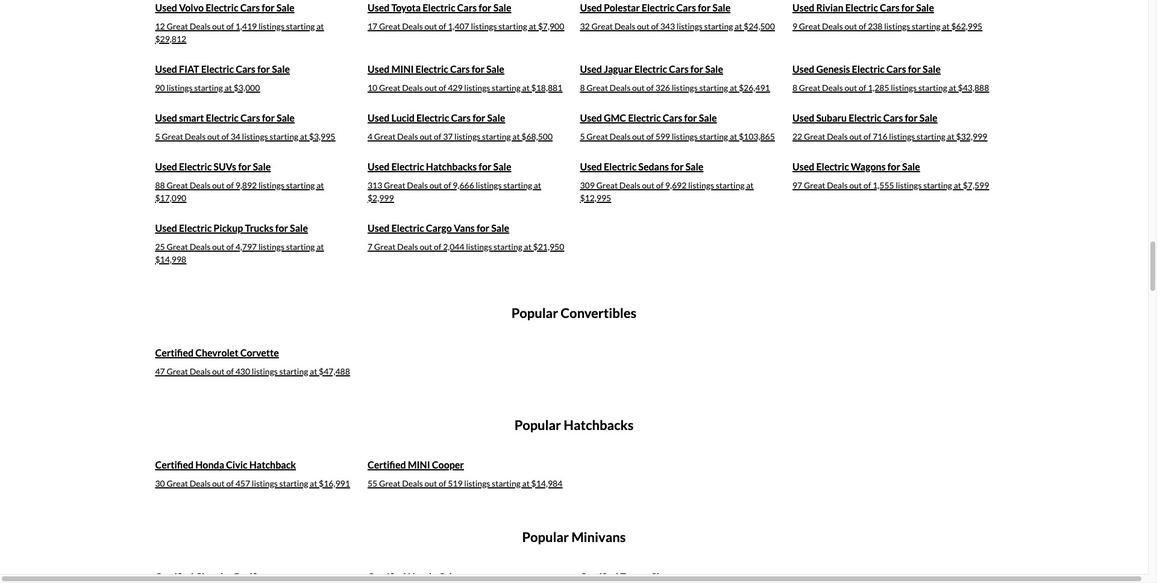 Task type: locate. For each thing, give the bounding box(es) containing it.
at inside 309 great deals out of 9,692 listings starting at $12,995
[[747, 180, 754, 190]]

listings for used toyota electric cars for sale
[[471, 21, 497, 31]]

starting inside 313 great deals out of 9,666 listings starting at $2,999
[[504, 180, 532, 190]]

listings for used electric hatchbacks for sale
[[476, 180, 502, 190]]

at for used genesis electric cars for sale
[[949, 82, 957, 93]]

cars up 5 great deals out of 599 listings starting at $103,865
[[663, 112, 683, 123]]

listings right the 1,285
[[891, 82, 917, 93]]

of left '716' at the top
[[864, 131, 872, 142]]

great right 4
[[374, 131, 396, 142]]

used up 97 at the top of the page
[[793, 161, 815, 172]]

great down genesis
[[799, 82, 821, 93]]

starting for used rivian electric cars for sale
[[912, 21, 941, 31]]

for for used jaguar electric cars for sale
[[691, 63, 704, 75]]

37
[[443, 131, 453, 142]]

of left 9,666
[[444, 180, 451, 190]]

cars up 9 great deals out of 238 listings starting at $62,995
[[880, 2, 900, 13]]

electric up 599
[[628, 112, 661, 123]]

great for used toyota electric cars for sale
[[379, 21, 401, 31]]

0 horizontal spatial hatchbacks
[[426, 161, 477, 172]]

great inside 88 great deals out of 9,892 listings starting at $17,090
[[167, 180, 188, 190]]

popular convertibles
[[512, 305, 637, 321]]

of left 4,797
[[226, 242, 234, 252]]

of for used electric wagons for sale
[[864, 180, 872, 190]]

listings for used electric wagons for sale
[[896, 180, 922, 190]]

at left 7
[[317, 242, 324, 252]]

great down jaguar
[[587, 82, 608, 93]]

sale for used electric cargo vans for sale
[[492, 222, 510, 234]]

deals inside 12 great deals out of 1,419 listings starting at $29,812
[[190, 21, 211, 31]]

0 horizontal spatial 5
[[155, 131, 160, 142]]

great for used electric wagons for sale
[[804, 180, 826, 190]]

1 horizontal spatial honda
[[408, 571, 437, 583]]

$14,984
[[532, 479, 563, 489]]

at left $21,950
[[524, 242, 532, 252]]

7 great deals out of 2,044 listings starting at $21,950
[[368, 242, 565, 252]]

0 horizontal spatial honda
[[195, 459, 224, 471]]

listings inside 25 great deals out of 4,797 listings starting at $14,998
[[259, 242, 285, 252]]

at for used volvo electric cars for sale
[[317, 21, 324, 31]]

at inside 25 great deals out of 4,797 listings starting at $14,998
[[317, 242, 324, 252]]

polestar
[[604, 2, 640, 13]]

for up 22 great deals out of 716 listings starting at $32,999
[[905, 112, 918, 123]]

1 horizontal spatial 8
[[793, 82, 798, 93]]

used toyota electric cars for sale
[[368, 2, 512, 13]]

out down used subaru electric cars for sale
[[850, 131, 862, 142]]

$17,090
[[155, 193, 186, 203]]

starting inside 25 great deals out of 4,797 listings starting at $14,998
[[286, 242, 315, 252]]

out for used gmc electric cars for sale
[[632, 131, 645, 142]]

sale up 17 great deals out of 1,407 listings starting at $7,900
[[494, 2, 512, 13]]

of left 599
[[647, 131, 654, 142]]

starting right 1,419
[[286, 21, 315, 31]]

great right the 22
[[804, 131, 826, 142]]

deals inside 309 great deals out of 9,692 listings starting at $12,995
[[620, 180, 641, 190]]

used for used toyota electric cars for sale
[[368, 2, 390, 13]]

great for used rivian electric cars for sale
[[799, 21, 821, 31]]

of for used polestar electric cars for sale
[[652, 21, 659, 31]]

starting for used electric pickup trucks for sale
[[286, 242, 315, 252]]

of left the 457 at bottom left
[[226, 479, 234, 489]]

honda
[[195, 459, 224, 471], [408, 571, 437, 583]]

30
[[155, 479, 165, 489]]

88 great deals out of 9,892 listings starting at $17,090
[[155, 180, 324, 203]]

great up $29,812
[[167, 21, 188, 31]]

mini
[[392, 63, 414, 75], [408, 459, 430, 471]]

sienna
[[652, 571, 681, 583]]

2 8 from the left
[[793, 82, 798, 93]]

90 listings starting at $3,000
[[155, 82, 260, 93]]

certified
[[155, 347, 194, 359], [155, 459, 194, 471], [368, 459, 406, 471], [155, 571, 194, 583], [368, 571, 406, 583], [580, 571, 619, 583]]

starting inside 309 great deals out of 9,692 listings starting at $12,995
[[716, 180, 745, 190]]

listings right 1,407
[[471, 21, 497, 31]]

17 great deals out of 1,407 listings starting at $7,900
[[368, 21, 565, 31]]

cars up 22 great deals out of 716 listings starting at $32,999
[[884, 112, 903, 123]]

chevrolet
[[195, 347, 239, 359]]

smart
[[179, 112, 204, 123]]

subaru
[[817, 112, 847, 123]]

309 great deals out of 9,692 listings starting at $12,995
[[580, 180, 754, 203]]

listings inside 309 great deals out of 9,692 listings starting at $12,995
[[689, 180, 715, 190]]

out inside 313 great deals out of 9,666 listings starting at $2,999
[[430, 180, 442, 190]]

out down used volvo electric cars for sale
[[212, 21, 225, 31]]

out down used electric wagons for sale at the top of the page
[[850, 180, 862, 190]]

certified chrysler pacifica link
[[155, 570, 356, 584]]

listings right 9,892
[[259, 180, 285, 190]]

at for used electric wagons for sale
[[954, 180, 962, 190]]

sale up 10 great deals out of 429 listings starting at $18,881
[[487, 63, 505, 75]]

of inside 309 great deals out of 9,692 listings starting at $12,995
[[656, 180, 664, 190]]

$32,999
[[957, 131, 988, 142]]

starting left $24,500
[[705, 21, 733, 31]]

used left smart
[[155, 112, 177, 123]]

at for certified honda civic hatchback
[[310, 479, 317, 489]]

of left 1,555 on the top
[[864, 180, 872, 190]]

of for used jaguar electric cars for sale
[[647, 82, 654, 93]]

convertibles
[[561, 305, 637, 321]]

great for used electric cargo vans for sale
[[374, 242, 396, 252]]

listings for used mini electric cars for sale
[[464, 82, 490, 93]]

of
[[226, 21, 234, 31], [439, 21, 447, 31], [652, 21, 659, 31], [859, 21, 867, 31], [439, 82, 447, 93], [647, 82, 654, 93], [859, 82, 867, 93], [222, 131, 229, 142], [434, 131, 442, 142], [647, 131, 654, 142], [864, 131, 872, 142], [226, 180, 234, 190], [444, 180, 451, 190], [656, 180, 664, 190], [864, 180, 872, 190], [226, 242, 234, 252], [434, 242, 442, 252], [226, 366, 234, 377], [226, 479, 234, 489], [439, 479, 447, 489]]

used smart electric cars for sale
[[155, 112, 295, 123]]

cargo
[[426, 222, 452, 234]]

5 for used smart electric cars for sale
[[155, 131, 160, 142]]

sale right trucks
[[290, 222, 308, 234]]

0 horizontal spatial toyota
[[392, 2, 421, 13]]

97 great deals out of 1,555 listings starting at $7,599
[[793, 180, 990, 190]]

cars
[[240, 2, 260, 13], [457, 2, 477, 13], [677, 2, 696, 13], [880, 2, 900, 13], [236, 63, 256, 75], [450, 63, 470, 75], [669, 63, 689, 75], [887, 63, 907, 75], [241, 112, 260, 123], [451, 112, 471, 123], [663, 112, 683, 123], [884, 112, 903, 123]]

22 great deals out of 716 listings starting at $32,999
[[793, 131, 988, 142]]

for up 4 great deals out of 37 listings starting at $68,500
[[473, 112, 486, 123]]

out down used electric cargo vans for sale
[[420, 242, 432, 252]]

used up 12
[[155, 2, 177, 13]]

out down used gmc electric cars for sale
[[632, 131, 645, 142]]

at left the $26,491
[[730, 82, 738, 93]]

deals for used gmc electric cars for sale
[[610, 131, 631, 142]]

starting for certified honda civic hatchback
[[280, 479, 308, 489]]

used for used gmc electric cars for sale
[[580, 112, 602, 123]]

1 horizontal spatial 5
[[580, 131, 585, 142]]

of inside 88 great deals out of 9,892 listings starting at $17,090
[[226, 180, 234, 190]]

electric up 37
[[417, 112, 449, 123]]

of inside 12 great deals out of 1,419 listings starting at $29,812
[[226, 21, 234, 31]]

out inside 12 great deals out of 1,419 listings starting at $29,812
[[212, 21, 225, 31]]

at for used mini electric cars for sale
[[522, 82, 530, 93]]

sale for used electric pickup trucks for sale
[[290, 222, 308, 234]]

out for used jaguar electric cars for sale
[[632, 82, 645, 93]]

electric up 1,407
[[423, 2, 456, 13]]

of for used electric hatchbacks for sale
[[444, 180, 451, 190]]

2 5 from the left
[[580, 131, 585, 142]]

for up 5 great deals out of 599 listings starting at $103,865
[[685, 112, 697, 123]]

cars for used smart electric cars for sale
[[241, 112, 260, 123]]

for for used toyota electric cars for sale
[[479, 2, 492, 13]]

deals for certified chevrolet corvette
[[190, 366, 211, 377]]

$7,900
[[538, 21, 565, 31]]

cars for used genesis electric cars for sale
[[887, 63, 907, 75]]

for for used fiat electric cars for sale
[[257, 63, 270, 75]]

238
[[868, 21, 883, 31]]

starting left $18,881
[[492, 82, 521, 93]]

25
[[155, 242, 165, 252]]

out down "used electric hatchbacks for sale"
[[430, 180, 442, 190]]

starting left $7,599
[[924, 180, 953, 190]]

used up 88
[[155, 161, 177, 172]]

2 vertical spatial popular
[[522, 529, 569, 546]]

used up 25
[[155, 222, 177, 234]]

1 vertical spatial popular
[[515, 417, 561, 433]]

at for used gmc electric cars for sale
[[730, 131, 738, 142]]

minivans
[[572, 529, 626, 546]]

deals down "used electric hatchbacks for sale"
[[407, 180, 428, 190]]

at left $24,500
[[735, 21, 742, 31]]

out for used mini electric cars for sale
[[425, 82, 437, 93]]

mini left 'cooper'
[[408, 459, 430, 471]]

used gmc electric cars for sale
[[580, 112, 717, 123]]

certified honda odyssey
[[368, 571, 476, 583]]

wagons
[[851, 161, 886, 172]]

out inside 309 great deals out of 9,692 listings starting at $12,995
[[642, 180, 655, 190]]

starting for used electric cargo vans for sale
[[494, 242, 523, 252]]

for right trucks
[[275, 222, 288, 234]]

deals down genesis
[[822, 82, 843, 93]]

1 vertical spatial mini
[[408, 459, 430, 471]]

at for used electric sedans for sale
[[747, 180, 754, 190]]

at for used rivian electric cars for sale
[[943, 21, 950, 31]]

listings inside 313 great deals out of 9,666 listings starting at $2,999
[[476, 180, 502, 190]]

deals inside 88 great deals out of 9,892 listings starting at $17,090
[[190, 180, 211, 190]]

sale up 9 great deals out of 238 listings starting at $62,995
[[917, 2, 935, 13]]

sale up 8 great deals out of 1,285 listings starting at $43,888
[[923, 63, 941, 75]]

at down $68,500
[[534, 180, 541, 190]]

at inside 88 great deals out of 9,892 listings starting at $17,090
[[317, 180, 324, 190]]

out
[[212, 21, 225, 31], [425, 21, 437, 31], [637, 21, 650, 31], [845, 21, 858, 31], [425, 82, 437, 93], [632, 82, 645, 93], [845, 82, 858, 93], [207, 131, 220, 142], [420, 131, 432, 142], [632, 131, 645, 142], [850, 131, 862, 142], [212, 180, 225, 190], [430, 180, 442, 190], [642, 180, 655, 190], [850, 180, 862, 190], [212, 242, 225, 252], [420, 242, 432, 252], [212, 366, 225, 377], [212, 479, 225, 489], [425, 479, 437, 489]]

deals for used rivian electric cars for sale
[[822, 21, 843, 31]]

at inside 313 great deals out of 9,666 listings starting at $2,999
[[534, 180, 541, 190]]

starting for used gmc electric cars for sale
[[700, 131, 729, 142]]

out for used electric suvs for sale
[[212, 180, 225, 190]]

0 vertical spatial hatchbacks
[[426, 161, 477, 172]]

of left 1,407
[[439, 21, 447, 31]]

deals for used electric hatchbacks for sale
[[407, 180, 428, 190]]

great for used polestar electric cars for sale
[[592, 21, 613, 31]]

starting right 9,692
[[716, 180, 745, 190]]

5 great deals out of 599 listings starting at $103,865
[[580, 131, 775, 142]]

at left 17
[[317, 21, 324, 31]]

1 5 from the left
[[155, 131, 160, 142]]

starting for used smart electric cars for sale
[[270, 131, 299, 142]]

9,892
[[236, 180, 257, 190]]

certified toyota sienna
[[580, 571, 681, 583]]

out down pickup
[[212, 242, 225, 252]]

sale up 12 great deals out of 1,419 listings starting at $29,812
[[277, 2, 295, 13]]

hatchbacks
[[426, 161, 477, 172], [564, 417, 634, 433]]

cars up 5 great deals out of 34 listings starting at $3,995
[[241, 112, 260, 123]]

0 vertical spatial popular
[[512, 305, 558, 321]]

$7,599
[[963, 180, 990, 190]]

47 great deals out of 430 listings starting at $47,488
[[155, 366, 350, 377]]

for for used volvo electric cars for sale
[[262, 2, 275, 13]]

certified chevrolet corvette
[[155, 347, 279, 359]]

listings for used volvo electric cars for sale
[[259, 21, 285, 31]]

great for used genesis electric cars for sale
[[799, 82, 821, 93]]

1 8 from the left
[[580, 82, 585, 93]]

1 horizontal spatial hatchbacks
[[564, 417, 634, 433]]

of for used electric pickup trucks for sale
[[226, 242, 234, 252]]

for right vans
[[477, 222, 490, 234]]

of inside 313 great deals out of 9,666 listings starting at $2,999
[[444, 180, 451, 190]]

cars for used toyota electric cars for sale
[[457, 2, 477, 13]]

genesis
[[817, 63, 850, 75]]

vans
[[454, 222, 475, 234]]

for up 17 great deals out of 1,407 listings starting at $7,900
[[479, 2, 492, 13]]

12 great deals out of 1,419 listings starting at $29,812
[[155, 21, 324, 44]]

1 vertical spatial honda
[[408, 571, 437, 583]]

used lucid electric cars for sale
[[368, 112, 505, 123]]

55 great deals out of 519 listings starting at $14,984
[[368, 479, 563, 489]]

deals down used mini electric cars for sale
[[402, 82, 423, 93]]

honda left civic
[[195, 459, 224, 471]]

for up 8 great deals out of 326 listings starting at $26,491
[[691, 63, 704, 75]]

deals down volvo
[[190, 21, 211, 31]]

out down used smart electric cars for sale
[[207, 131, 220, 142]]

5
[[155, 131, 160, 142], [580, 131, 585, 142]]

listings down trucks
[[259, 242, 285, 252]]

0 vertical spatial toyota
[[392, 2, 421, 13]]

at inside 12 great deals out of 1,419 listings starting at $29,812
[[317, 21, 324, 31]]

$103,865
[[739, 131, 775, 142]]

out inside 25 great deals out of 4,797 listings starting at $14,998
[[212, 242, 225, 252]]

309
[[580, 180, 595, 190]]

deals down used toyota electric cars for sale
[[402, 21, 423, 31]]

listings for used polestar electric cars for sale
[[677, 21, 703, 31]]

7
[[368, 242, 373, 252]]

of inside 25 great deals out of 4,797 listings starting at $14,998
[[226, 242, 234, 252]]

of for used genesis electric cars for sale
[[859, 82, 867, 93]]

out down certified honda civic hatchback
[[212, 479, 225, 489]]

1 vertical spatial toyota
[[621, 571, 650, 583]]

certified for certified mini cooper
[[368, 459, 406, 471]]

out inside 88 great deals out of 9,892 listings starting at $17,090
[[212, 180, 225, 190]]

cars for used jaguar electric cars for sale
[[669, 63, 689, 75]]

used for used electric hatchbacks for sale
[[368, 161, 390, 172]]

great up $17,090
[[167, 180, 188, 190]]

32 great deals out of 343 listings starting at $24,500
[[580, 21, 775, 31]]

great inside 313 great deals out of 9,666 listings starting at $2,999
[[384, 180, 406, 190]]

starting inside 12 great deals out of 1,419 listings starting at $29,812
[[286, 21, 315, 31]]

out down certified chevrolet corvette
[[212, 366, 225, 377]]

listings right '716' at the top
[[890, 131, 916, 142]]

1 vertical spatial hatchbacks
[[564, 417, 634, 433]]

used
[[155, 2, 177, 13], [368, 2, 390, 13], [580, 2, 602, 13], [793, 2, 815, 13], [155, 63, 177, 75], [368, 63, 390, 75], [580, 63, 602, 75], [793, 63, 815, 75], [155, 112, 177, 123], [368, 112, 390, 123], [580, 112, 602, 123], [793, 112, 815, 123], [155, 161, 177, 172], [368, 161, 390, 172], [580, 161, 602, 172], [793, 161, 815, 172], [155, 222, 177, 234], [368, 222, 390, 234]]

toyota
[[392, 2, 421, 13], [621, 571, 650, 583]]

listings right 9,666
[[476, 180, 502, 190]]

at left 97 at the top of the page
[[747, 180, 754, 190]]

10 great deals out of 429 listings starting at $18,881
[[368, 82, 563, 93]]

of for used lucid electric cars for sale
[[434, 131, 442, 142]]

jaguar
[[604, 63, 633, 75]]

deals inside 313 great deals out of 9,666 listings starting at $2,999
[[407, 180, 428, 190]]

starting inside 88 great deals out of 9,892 listings starting at $17,090
[[286, 180, 315, 190]]

used for used electric sedans for sale
[[580, 161, 602, 172]]

great inside 25 great deals out of 4,797 listings starting at $14,998
[[167, 242, 188, 252]]

great right 47
[[167, 366, 188, 377]]

pickup
[[214, 222, 243, 234]]

for up 8 great deals out of 1,285 listings starting at $43,888
[[908, 63, 921, 75]]

of for used smart electric cars for sale
[[222, 131, 229, 142]]

starting left $68,500
[[482, 131, 511, 142]]

mini up lucid
[[392, 63, 414, 75]]

of for certified honda civic hatchback
[[226, 479, 234, 489]]

sale for used toyota electric cars for sale
[[494, 2, 512, 13]]

cars for used fiat electric cars for sale
[[236, 63, 256, 75]]

55
[[368, 479, 378, 489]]

out for used subaru electric cars for sale
[[850, 131, 862, 142]]

of for certified chevrolet corvette
[[226, 366, 234, 377]]

of for used gmc electric cars for sale
[[647, 131, 654, 142]]

for up 10 great deals out of 429 listings starting at $18,881
[[472, 63, 485, 75]]

deals inside 25 great deals out of 4,797 listings starting at $14,998
[[190, 242, 211, 252]]

starting right 4,797
[[286, 242, 315, 252]]

sale for used jaguar electric cars for sale
[[706, 63, 724, 75]]

sale for used rivian electric cars for sale
[[917, 2, 935, 13]]

used up 4
[[368, 112, 390, 123]]

great right 30
[[167, 479, 188, 489]]

odyssey
[[439, 571, 476, 583]]

popular minivans
[[522, 529, 626, 546]]

great inside 12 great deals out of 1,419 listings starting at $29,812
[[167, 21, 188, 31]]

civic
[[226, 459, 248, 471]]

listings inside 88 great deals out of 9,892 listings starting at $17,090
[[259, 180, 285, 190]]

5 up 88
[[155, 131, 160, 142]]

trucks
[[245, 222, 274, 234]]

0 vertical spatial mini
[[392, 63, 414, 75]]

0 horizontal spatial 8
[[580, 82, 585, 93]]

listings right 37
[[455, 131, 481, 142]]

97
[[793, 180, 803, 190]]

8
[[580, 82, 585, 93], [793, 82, 798, 93]]

starting down the used fiat electric cars for sale on the left top of page
[[194, 82, 223, 93]]

toyota for sienna
[[621, 571, 650, 583]]

deals down chevrolet
[[190, 366, 211, 377]]

used genesis electric cars for sale
[[793, 63, 941, 75]]

certified honda odyssey link
[[368, 570, 568, 584]]

starting left $43,888
[[919, 82, 948, 93]]

for for used lucid electric cars for sale
[[473, 112, 486, 123]]

listings inside 12 great deals out of 1,419 listings starting at $29,812
[[259, 21, 285, 31]]

starting left $103,865
[[700, 131, 729, 142]]

deals for used electric suvs for sale
[[190, 180, 211, 190]]

great down smart
[[162, 131, 183, 142]]

used for used polestar electric cars for sale
[[580, 2, 602, 13]]

great inside 309 great deals out of 9,692 listings starting at $12,995
[[597, 180, 618, 190]]

out for used electric sedans for sale
[[642, 180, 655, 190]]

used up 10
[[368, 63, 390, 75]]

electric up '716' at the top
[[849, 112, 882, 123]]

for
[[262, 2, 275, 13], [479, 2, 492, 13], [698, 2, 711, 13], [902, 2, 915, 13], [257, 63, 270, 75], [472, 63, 485, 75], [691, 63, 704, 75], [908, 63, 921, 75], [262, 112, 275, 123], [473, 112, 486, 123], [685, 112, 697, 123], [905, 112, 918, 123], [238, 161, 251, 172], [479, 161, 492, 172], [671, 161, 684, 172], [888, 161, 901, 172], [275, 222, 288, 234], [477, 222, 490, 234]]

rivian
[[817, 2, 844, 13]]

starting down $3,995
[[286, 180, 315, 190]]

used for used subaru electric cars for sale
[[793, 112, 815, 123]]

used electric pickup trucks for sale
[[155, 222, 308, 234]]

sale right vans
[[492, 222, 510, 234]]

0 vertical spatial honda
[[195, 459, 224, 471]]

used electric suvs for sale
[[155, 161, 271, 172]]

1 horizontal spatial toyota
[[621, 571, 650, 583]]

listings right 9,692
[[689, 180, 715, 190]]

listings for used electric suvs for sale
[[259, 180, 285, 190]]

starting for certified chevrolet corvette
[[280, 366, 308, 377]]

great for used mini electric cars for sale
[[379, 82, 401, 93]]

of left the 2,044
[[434, 242, 442, 252]]



Task type: describe. For each thing, give the bounding box(es) containing it.
electric up 34
[[206, 112, 239, 123]]

$24,500
[[744, 21, 775, 31]]

$3,000
[[234, 82, 260, 93]]

at for used electric hatchbacks for sale
[[534, 180, 541, 190]]

great for certified mini cooper
[[379, 479, 401, 489]]

2,044
[[443, 242, 465, 252]]

listings for used lucid electric cars for sale
[[455, 131, 481, 142]]

deals for used polestar electric cars for sale
[[615, 21, 636, 31]]

deals for certified honda civic hatchback
[[190, 479, 211, 489]]

listings for used subaru electric cars for sale
[[890, 131, 916, 142]]

for up 9,892
[[238, 161, 251, 172]]

for for used subaru electric cars for sale
[[905, 112, 918, 123]]

at for used electric pickup trucks for sale
[[317, 242, 324, 252]]

deals for certified mini cooper
[[402, 479, 423, 489]]

sedans
[[639, 161, 669, 172]]

sale for used volvo electric cars for sale
[[277, 2, 295, 13]]

great for used smart electric cars for sale
[[162, 131, 183, 142]]

lucid
[[392, 112, 415, 123]]

electric up 1,419
[[206, 2, 238, 13]]

out for used electric pickup trucks for sale
[[212, 242, 225, 252]]

out for used electric cargo vans for sale
[[420, 242, 432, 252]]

electric up "90 listings starting at $3,000"
[[201, 63, 234, 75]]

for for used gmc electric cars for sale
[[685, 112, 697, 123]]

used jaguar electric cars for sale
[[580, 63, 724, 75]]

430
[[236, 366, 250, 377]]

457
[[236, 479, 250, 489]]

$16,991
[[319, 479, 350, 489]]

starting for used polestar electric cars for sale
[[705, 21, 733, 31]]

$43,888
[[958, 82, 990, 93]]

great for used electric sedans for sale
[[597, 180, 618, 190]]

starting for used electric wagons for sale
[[924, 180, 953, 190]]

for for used electric pickup trucks for sale
[[275, 222, 288, 234]]

$18,881
[[532, 82, 563, 93]]

$47,488
[[319, 366, 350, 377]]

429
[[448, 82, 463, 93]]

cooper
[[432, 459, 464, 471]]

cars for used mini electric cars for sale
[[450, 63, 470, 75]]

electric left suvs
[[179, 161, 212, 172]]

used subaru electric cars for sale
[[793, 112, 938, 123]]

at for certified chevrolet corvette
[[310, 366, 317, 377]]

certified mini cooper
[[368, 459, 464, 471]]

starting for used electric sedans for sale
[[716, 180, 745, 190]]

starting for used electric hatchbacks for sale
[[504, 180, 532, 190]]

deals for used lucid electric cars for sale
[[397, 131, 418, 142]]

313 great deals out of 9,666 listings starting at $2,999
[[368, 180, 541, 203]]

volvo
[[179, 2, 204, 13]]

for up 9,692
[[671, 161, 684, 172]]

519
[[448, 479, 463, 489]]

343
[[661, 21, 675, 31]]

mini for electric
[[392, 63, 414, 75]]

716
[[873, 131, 888, 142]]

4
[[368, 131, 373, 142]]

sale down 4 great deals out of 37 listings starting at $68,500
[[494, 161, 512, 172]]

5 great deals out of 34 listings starting at $3,995
[[155, 131, 336, 142]]

out for used toyota electric cars for sale
[[425, 21, 437, 31]]

$12,995
[[580, 193, 612, 203]]

sale for used polestar electric cars for sale
[[713, 2, 731, 13]]

for down 4 great deals out of 37 listings starting at $68,500
[[479, 161, 492, 172]]

5 for used gmc electric cars for sale
[[580, 131, 585, 142]]

34
[[231, 131, 240, 142]]

for for used genesis electric cars for sale
[[908, 63, 921, 75]]

electric up 238
[[846, 2, 879, 13]]

certified chrysler pacifica
[[155, 571, 268, 583]]

listings for used rivian electric cars for sale
[[885, 21, 911, 31]]

9,666
[[453, 180, 474, 190]]

32
[[580, 21, 590, 31]]

used mini electric cars for sale
[[368, 63, 505, 75]]

hatchback
[[249, 459, 296, 471]]

47
[[155, 366, 165, 377]]

suvs
[[214, 161, 236, 172]]

4,797
[[236, 242, 257, 252]]

certified for certified toyota sienna
[[580, 571, 619, 583]]

out for used rivian electric cars for sale
[[845, 21, 858, 31]]

deals for used electric sedans for sale
[[620, 180, 641, 190]]

honda for odyssey
[[408, 571, 437, 583]]

great for certified chevrolet corvette
[[167, 366, 188, 377]]

4 great deals out of 37 listings starting at $68,500
[[368, 131, 553, 142]]

sale up 9,692
[[686, 161, 704, 172]]

electric left cargo
[[392, 222, 424, 234]]

9 great deals out of 238 listings starting at $62,995
[[793, 21, 983, 31]]

1,555
[[873, 180, 895, 190]]

electric up 343
[[642, 2, 675, 13]]

electric left wagons
[[817, 161, 849, 172]]

deals for used electric wagons for sale
[[827, 180, 848, 190]]

deals for used toyota electric cars for sale
[[402, 21, 423, 31]]

listings for certified chevrolet corvette
[[252, 366, 278, 377]]

8 for used genesis electric cars for sale
[[793, 82, 798, 93]]

sale for used mini electric cars for sale
[[487, 63, 505, 75]]

599
[[656, 131, 670, 142]]

electric left pickup
[[179, 222, 212, 234]]

certified for certified honda odyssey
[[368, 571, 406, 583]]

gmc
[[604, 112, 627, 123]]

used for used jaguar electric cars for sale
[[580, 63, 602, 75]]

cars for used polestar electric cars for sale
[[677, 2, 696, 13]]

for for used rivian electric cars for sale
[[902, 2, 915, 13]]

electric up 326
[[635, 63, 667, 75]]

used for used electric wagons for sale
[[793, 161, 815, 172]]

313
[[368, 180, 382, 190]]

90
[[155, 82, 165, 93]]

listings for certified honda civic hatchback
[[252, 479, 278, 489]]

electric left 'sedans'
[[604, 161, 637, 172]]

$29,812
[[155, 34, 186, 44]]

corvette
[[240, 347, 279, 359]]

electric up the 1,285
[[852, 63, 885, 75]]

at left $3,000
[[225, 82, 232, 93]]

used for used mini electric cars for sale
[[368, 63, 390, 75]]

used rivian electric cars for sale
[[793, 2, 935, 13]]

1,419
[[236, 21, 257, 31]]

at for used smart electric cars for sale
[[300, 131, 308, 142]]

sale for used subaru electric cars for sale
[[920, 112, 938, 123]]

used electric wagons for sale
[[793, 161, 921, 172]]

great for used gmc electric cars for sale
[[587, 131, 608, 142]]

of for used subaru electric cars for sale
[[864, 131, 872, 142]]

at for used toyota electric cars for sale
[[529, 21, 537, 31]]

sale up 9,892
[[253, 161, 271, 172]]

for up 97 great deals out of 1,555 listings starting at $7,599
[[888, 161, 901, 172]]

sale for used gmc electric cars for sale
[[699, 112, 717, 123]]

of for used volvo electric cars for sale
[[226, 21, 234, 31]]

sale up 97 great deals out of 1,555 listings starting at $7,599
[[903, 161, 921, 172]]

17
[[368, 21, 378, 31]]

88
[[155, 180, 165, 190]]

used electric hatchbacks for sale
[[368, 161, 512, 172]]

popular for popular hatchbacks
[[515, 417, 561, 433]]

12
[[155, 21, 165, 31]]

used fiat electric cars for sale
[[155, 63, 290, 75]]

cars for used rivian electric cars for sale
[[880, 2, 900, 13]]

at for used jaguar electric cars for sale
[[730, 82, 738, 93]]

electric up 429 on the left of page
[[416, 63, 449, 75]]

22
[[793, 131, 803, 142]]

great for certified honda civic hatchback
[[167, 479, 188, 489]]

$14,998
[[155, 254, 186, 265]]

listings for used genesis electric cars for sale
[[891, 82, 917, 93]]

$2,999
[[368, 193, 394, 203]]

starting for used mini electric cars for sale
[[492, 82, 521, 93]]

certified honda civic hatchback
[[155, 459, 296, 471]]

8 great deals out of 1,285 listings starting at $43,888
[[793, 82, 990, 93]]

certified toyota sienna link
[[580, 570, 781, 584]]

326
[[656, 82, 670, 93]]

pacifica
[[234, 571, 268, 583]]

used electric sedans for sale
[[580, 161, 704, 172]]

of for used electric cargo vans for sale
[[434, 242, 442, 252]]

deals for used genesis electric cars for sale
[[822, 82, 843, 93]]

certified for certified chrysler pacifica
[[155, 571, 194, 583]]

out for used genesis electric cars for sale
[[845, 82, 858, 93]]

listings right 90
[[167, 82, 193, 93]]

1,407
[[448, 21, 470, 31]]

for for used mini electric cars for sale
[[472, 63, 485, 75]]

out for used volvo electric cars for sale
[[212, 21, 225, 31]]

25 great deals out of 4,797 listings starting at $14,998
[[155, 242, 324, 265]]

used for used fiat electric cars for sale
[[155, 63, 177, 75]]

at for used lucid electric cars for sale
[[513, 131, 520, 142]]

8 great deals out of 326 listings starting at $26,491
[[580, 82, 770, 93]]

of for used mini electric cars for sale
[[439, 82, 447, 93]]

certified for certified chevrolet corvette
[[155, 347, 194, 359]]

$62,995
[[952, 21, 983, 31]]

fiat
[[179, 63, 199, 75]]

used for used genesis electric cars for sale
[[793, 63, 815, 75]]

chrysler
[[195, 571, 232, 583]]

of for certified mini cooper
[[439, 479, 447, 489]]

$68,500
[[522, 131, 553, 142]]

deals for used mini electric cars for sale
[[402, 82, 423, 93]]

used volvo electric cars for sale
[[155, 2, 295, 13]]

listings for used gmc electric cars for sale
[[672, 131, 698, 142]]

electric up $2,999
[[392, 161, 424, 172]]

used for used lucid electric cars for sale
[[368, 112, 390, 123]]



Task type: vqa. For each thing, say whether or not it's contained in the screenshot.
Used Rivian Electric Cars for Sale
yes



